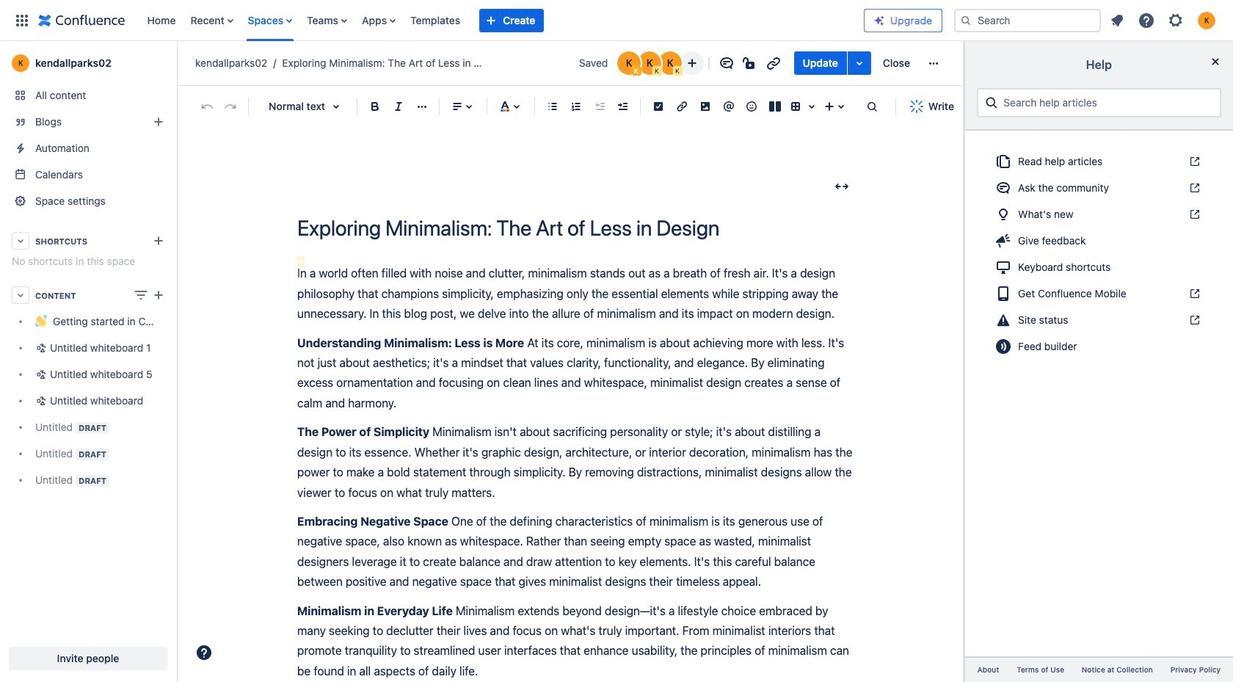 Task type: describe. For each thing, give the bounding box(es) containing it.
create a blog image
[[150, 113, 167, 131]]

list for appswitcher icon
[[140, 0, 865, 41]]

warning icon image
[[995, 311, 1013, 329]]

Main content area, start typing to enter text. text field
[[297, 264, 856, 682]]

action item [] image
[[650, 98, 668, 115]]

table size image
[[804, 98, 821, 115]]

table ⇧⌥t image
[[787, 98, 805, 115]]

create image
[[150, 286, 167, 304]]

change view image
[[132, 286, 150, 304]]

Search field
[[955, 8, 1102, 32]]

settings icon image
[[1168, 11, 1186, 29]]

bold ⌘b image
[[366, 98, 384, 115]]

no restrictions image
[[741, 54, 759, 72]]

indent tab image
[[614, 98, 632, 115]]

shortcut icon image for the mobile icon
[[1187, 288, 1202, 300]]

add image, video, or file image
[[697, 98, 715, 115]]

emoji : image
[[744, 98, 761, 115]]

tree inside space element
[[6, 308, 170, 494]]

screen icon image
[[995, 259, 1013, 276]]

link ⌘k image
[[674, 98, 691, 115]]

help icon image
[[1139, 11, 1156, 29]]

find and replace image
[[864, 98, 881, 115]]

comment icon image
[[718, 54, 736, 72]]

shortcut icon image for warning icon
[[1187, 314, 1202, 326]]

collapse sidebar image
[[160, 48, 192, 78]]

your profile and preferences image
[[1199, 11, 1216, 29]]

global element
[[9, 0, 865, 41]]

adjust update settings image
[[851, 54, 869, 72]]

copy link image
[[765, 54, 783, 72]]

list formating group
[[541, 95, 635, 118]]

more formatting image
[[413, 98, 431, 115]]

mention @ image
[[720, 98, 738, 115]]



Task type: vqa. For each thing, say whether or not it's contained in the screenshot.
Expand sidebar image
no



Task type: locate. For each thing, give the bounding box(es) containing it.
more image
[[925, 54, 943, 72]]

make page full-width image
[[834, 178, 851, 196]]

text formatting group
[[364, 95, 434, 118]]

shortcut icon image for documents icon
[[1187, 156, 1202, 167]]

avatar group element
[[616, 50, 683, 76]]

feedback icon image
[[995, 232, 1013, 250]]

invite to edit image
[[683, 54, 701, 72]]

list
[[140, 0, 865, 41], [1105, 7, 1225, 33]]

banner
[[0, 0, 1234, 41]]

appswitcher icon image
[[13, 11, 31, 29]]

Search help articles field
[[1000, 90, 1215, 116]]

Blog post title text field
[[297, 216, 856, 240]]

mobile icon image
[[995, 285, 1013, 303]]

group
[[794, 51, 920, 75]]

None search field
[[955, 8, 1102, 32]]

align left image
[[449, 98, 467, 115]]

5 shortcut icon image from the top
[[1187, 314, 1202, 326]]

lightbulb icon image
[[995, 206, 1013, 223]]

3 shortcut icon image from the top
[[1187, 209, 1202, 220]]

signal icon image
[[995, 338, 1013, 355]]

notification icon image
[[1109, 11, 1127, 29]]

italic ⌘i image
[[390, 98, 407, 115]]

4 shortcut icon image from the top
[[1187, 288, 1202, 300]]

close image
[[1208, 53, 1225, 71]]

2 shortcut icon image from the top
[[1187, 182, 1202, 194]]

list for the premium icon
[[1105, 7, 1225, 33]]

search image
[[961, 14, 972, 26]]

shortcut icon image
[[1187, 156, 1202, 167], [1187, 182, 1202, 194], [1187, 209, 1202, 220], [1187, 288, 1202, 300], [1187, 314, 1202, 326]]

layouts image
[[767, 98, 785, 115]]

tree
[[6, 308, 170, 494]]

bullet list ⌘⇧8 image
[[544, 98, 562, 115]]

0 horizontal spatial list
[[140, 0, 865, 41]]

confluence image
[[38, 11, 125, 29], [38, 11, 125, 29]]

shortcut icon image for lightbulb icon
[[1187, 209, 1202, 220]]

add shortcut image
[[150, 232, 167, 250]]

space element
[[0, 41, 176, 682]]

1 horizontal spatial list
[[1105, 7, 1225, 33]]

1 shortcut icon image from the top
[[1187, 156, 1202, 167]]

shortcut icon image for comment icon
[[1187, 182, 1202, 194]]

documents icon image
[[995, 153, 1013, 170]]

numbered list ⌘⇧7 image
[[568, 98, 585, 115]]

premium image
[[874, 14, 886, 26]]

comment icon image
[[995, 179, 1013, 197]]



